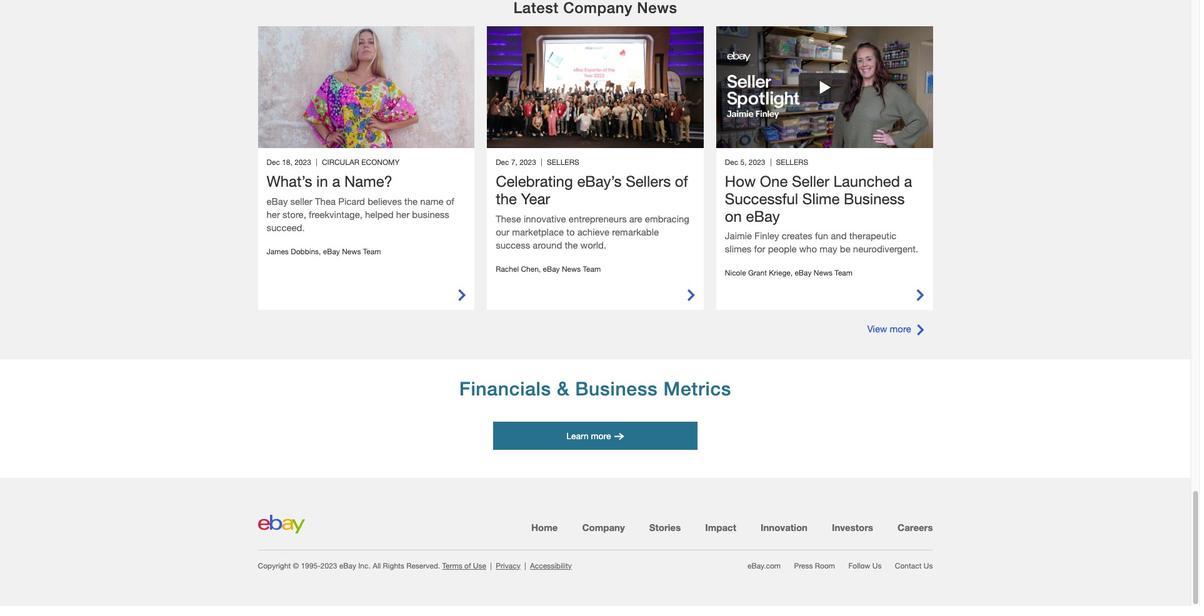 Task type: locate. For each thing, give the bounding box(es) containing it.
2 horizontal spatial of
[[675, 173, 688, 190]]

1 horizontal spatial team
[[583, 264, 601, 274]]

3 dec from the left
[[496, 158, 509, 167]]

more
[[890, 323, 911, 335], [591, 430, 611, 441]]

accessibility
[[530, 561, 572, 571]]

her up succeed. at left
[[267, 209, 280, 220]]

creates
[[782, 230, 813, 242]]

a inside the "how one seller launched a successful slime business on ebay"
[[904, 173, 912, 190]]

0 horizontal spatial more
[[591, 430, 611, 441]]

1 horizontal spatial news
[[562, 264, 581, 274]]

press
[[794, 561, 813, 571]]

1 vertical spatial more
[[591, 430, 611, 441]]

ebay up "finley"
[[746, 207, 780, 225]]

follow
[[849, 561, 871, 571]]

the inside celebrating ebay's sellers of the year
[[496, 190, 517, 208]]

dec left 18,
[[267, 158, 280, 167]]

1 a from the left
[[904, 173, 912, 190]]

ebay right kriege,
[[795, 268, 812, 278]]

2 dec from the left
[[267, 158, 280, 167]]

quick links list
[[736, 561, 933, 572]]

year
[[521, 190, 550, 208]]

dobbins,
[[291, 247, 321, 256]]

sellers for one
[[776, 158, 809, 167]]

1 horizontal spatial us
[[924, 561, 933, 571]]

sellers inside celebrating ebay's sellers of the year
[[626, 173, 671, 190]]

ebay logo image
[[258, 515, 305, 534]]

careers link
[[898, 522, 933, 533]]

business up therapeutic on the right of page
[[844, 190, 905, 208]]

0 horizontal spatial her
[[267, 209, 280, 220]]

team down world.
[[583, 264, 601, 274]]

her
[[267, 209, 280, 220], [396, 209, 410, 220]]

2 vertical spatial of
[[465, 561, 471, 571]]

jaimie finley creates fun and therapeutic slimes for people who may be neurodivergent.
[[725, 230, 919, 255]]

0 horizontal spatial team
[[363, 247, 381, 256]]

2023 for what's
[[295, 158, 311, 167]]

1 us from the left
[[873, 561, 882, 571]]

how one seller launched a successful slime business on ebay
[[725, 173, 912, 225]]

1 horizontal spatial dec
[[496, 158, 509, 167]]

embracing
[[645, 213, 690, 224]]

in
[[316, 173, 328, 190]]

1 horizontal spatial a
[[904, 173, 912, 190]]

marketplace
[[512, 226, 564, 237]]

business
[[844, 190, 905, 208], [575, 378, 658, 400]]

0 horizontal spatial dec
[[267, 158, 280, 167]]

ebay up the 'store,'
[[267, 196, 288, 207]]

team for in
[[363, 247, 381, 256]]

inc.
[[358, 561, 371, 571]]

2 horizontal spatial dec
[[725, 158, 738, 167]]

on
[[725, 207, 742, 225]]

home
[[531, 522, 558, 533]]

the down to
[[565, 239, 578, 251]]

2023 right 5,
[[749, 158, 766, 167]]

metrics
[[664, 378, 732, 400]]

| right use
[[490, 561, 492, 571]]

economy
[[361, 158, 400, 167]]

2023 right '©'
[[321, 561, 337, 571]]

ebay right chen,
[[543, 264, 560, 274]]

innovative
[[524, 213, 566, 224]]

us right follow
[[873, 561, 882, 571]]

team down the helped
[[363, 247, 381, 256]]

business up learn more link at the bottom of page
[[575, 378, 658, 400]]

us
[[873, 561, 882, 571], [924, 561, 933, 571]]

innovation link
[[761, 522, 808, 533]]

ebay inside ebay seller thea picard believes the name of her store, freekvintage, helped her business succeed.
[[267, 196, 288, 207]]

financials
[[459, 378, 551, 400]]

team down the be
[[835, 268, 853, 278]]

helped
[[365, 209, 394, 220]]

1 horizontal spatial her
[[396, 209, 410, 220]]

sellers up the are on the top of the page
[[626, 173, 671, 190]]

business inside the "how one seller launched a successful slime business on ebay"
[[844, 190, 905, 208]]

2 horizontal spatial sellers
[[776, 158, 809, 167]]

0 horizontal spatial the
[[405, 196, 418, 207]]

world.
[[581, 239, 607, 251]]

company link
[[582, 522, 625, 533]]

1 horizontal spatial more
[[890, 323, 911, 335]]

company
[[582, 522, 625, 533]]

of left use
[[465, 561, 471, 571]]

the
[[496, 190, 517, 208], [405, 196, 418, 207], [565, 239, 578, 251]]

be
[[840, 243, 851, 255]]

slime
[[803, 190, 840, 208]]

the inside the these innovative entrepreneurs are embracing our marketplace to achieve remarkable success around the world.
[[565, 239, 578, 251]]

for
[[754, 243, 766, 255]]

2 horizontal spatial the
[[565, 239, 578, 251]]

1 horizontal spatial sellers
[[626, 173, 671, 190]]

0 horizontal spatial of
[[446, 196, 454, 207]]

dec left 5,
[[725, 158, 738, 167]]

investors
[[832, 522, 873, 533]]

view more link
[[868, 323, 933, 336]]

0 horizontal spatial us
[[873, 561, 882, 571]]

name?
[[344, 173, 393, 190]]

dec left 7,
[[496, 158, 509, 167]]

more for view more
[[890, 323, 911, 335]]

celebrating
[[496, 173, 573, 190]]

dec for how one seller launched a successful slime business on ebay
[[725, 158, 738, 167]]

successful
[[725, 190, 798, 208]]

of up embracing
[[675, 173, 688, 190]]

one
[[760, 173, 788, 190]]

7,
[[511, 158, 518, 167]]

0 horizontal spatial business
[[575, 378, 658, 400]]

learn more
[[567, 430, 611, 441]]

a right launched
[[904, 173, 912, 190]]

| right privacy link
[[525, 561, 526, 571]]

therapeutic
[[849, 230, 897, 242]]

2023 for celebrating
[[520, 158, 536, 167]]

dec for celebrating ebay's sellers of the year
[[496, 158, 509, 167]]

dec
[[725, 158, 738, 167], [267, 158, 280, 167], [496, 158, 509, 167]]

jaimie
[[725, 230, 752, 242]]

1 vertical spatial of
[[446, 196, 454, 207]]

0 horizontal spatial sellers
[[547, 158, 579, 167]]

these innovative entrepreneurs are embracing our marketplace to achieve remarkable success around the world.
[[496, 213, 690, 251]]

1 horizontal spatial the
[[496, 190, 517, 208]]

|
[[490, 561, 492, 571], [525, 561, 526, 571]]

news down may
[[814, 268, 833, 278]]

us for follow us
[[873, 561, 882, 571]]

0 horizontal spatial news
[[342, 247, 361, 256]]

room
[[815, 561, 835, 571]]

home link
[[531, 522, 558, 533]]

news down world.
[[562, 264, 581, 274]]

1 horizontal spatial |
[[525, 561, 526, 571]]

more right learn
[[591, 430, 611, 441]]

0 vertical spatial more
[[890, 323, 911, 335]]

0 vertical spatial business
[[844, 190, 905, 208]]

all
[[373, 561, 381, 571]]

ebay left inc.
[[339, 561, 356, 571]]

launched
[[834, 173, 900, 190]]

ebay.com
[[748, 561, 781, 571]]

1 dec from the left
[[725, 158, 738, 167]]

2023
[[749, 158, 766, 167], [295, 158, 311, 167], [520, 158, 536, 167], [321, 561, 337, 571]]

0 vertical spatial of
[[675, 173, 688, 190]]

2023 right 18,
[[295, 158, 311, 167]]

to
[[567, 226, 575, 237]]

rights
[[383, 561, 404, 571]]

site navigation element
[[258, 521, 933, 535]]

seller
[[792, 173, 830, 190]]

use
[[473, 561, 486, 571]]

the up these
[[496, 190, 517, 208]]

ebay
[[267, 196, 288, 207], [746, 207, 780, 225], [323, 247, 340, 256], [543, 264, 560, 274], [795, 268, 812, 278], [339, 561, 356, 571]]

the left name
[[405, 196, 418, 207]]

how
[[725, 173, 756, 190]]

privacy link
[[496, 561, 521, 571]]

reserved.
[[406, 561, 440, 571]]

follow us
[[849, 561, 882, 571]]

nicole grant kriege, ebay news team element
[[725, 268, 924, 279]]

impact link
[[705, 522, 736, 533]]

finley
[[755, 230, 779, 242]]

of right name
[[446, 196, 454, 207]]

sellers up one
[[776, 158, 809, 167]]

nicole grant kriege, ebay news team
[[725, 268, 853, 278]]

0 horizontal spatial |
[[490, 561, 492, 571]]

2 horizontal spatial team
[[835, 268, 853, 278]]

team for ebay's
[[583, 264, 601, 274]]

1 horizontal spatial business
[[844, 190, 905, 208]]

view more
[[868, 323, 911, 335]]

2 | from the left
[[525, 561, 526, 571]]

careers
[[898, 522, 933, 533]]

may
[[820, 243, 837, 255]]

rachel chen, ebay news team element
[[496, 264, 695, 275]]

news down ebay seller thea picard believes the name of her store, freekvintage, helped her business succeed.
[[342, 247, 361, 256]]

2 a from the left
[[332, 173, 340, 190]]

fun
[[815, 230, 828, 242]]

what's
[[267, 173, 312, 190]]

rachel
[[496, 264, 519, 274]]

what's in a name?
[[267, 173, 393, 190]]

of inside ebay seller thea picard believes the name of her store, freekvintage, helped her business succeed.
[[446, 196, 454, 207]]

sellers up the celebrating
[[547, 158, 579, 167]]

a right in
[[332, 173, 340, 190]]

are
[[629, 213, 642, 224]]

james dobbins, ebay news team element
[[267, 247, 466, 258]]

contact us
[[895, 561, 933, 571]]

2023 right 7,
[[520, 158, 536, 167]]

2 us from the left
[[924, 561, 933, 571]]

more right view
[[890, 323, 911, 335]]

us right contact
[[924, 561, 933, 571]]

a
[[904, 173, 912, 190], [332, 173, 340, 190]]

her down believes at the left top
[[396, 209, 410, 220]]

0 horizontal spatial a
[[332, 173, 340, 190]]



Task type: vqa. For each thing, say whether or not it's contained in the screenshot.
'Terms'
yes



Task type: describe. For each thing, give the bounding box(es) containing it.
freekvintage,
[[309, 209, 363, 220]]

1 horizontal spatial of
[[465, 561, 471, 571]]

store,
[[283, 209, 306, 220]]

thea
[[315, 196, 336, 207]]

dec for what's in a name?
[[267, 158, 280, 167]]

press room
[[794, 561, 835, 571]]

believes
[[368, 196, 402, 207]]

circular
[[322, 158, 359, 167]]

ebay inside the "how one seller launched a successful slime business on ebay"
[[746, 207, 780, 225]]

more for learn more
[[591, 430, 611, 441]]

ebay.com link
[[748, 561, 781, 571]]

ebay's
[[577, 173, 622, 190]]

&
[[557, 378, 570, 400]]

succeed.
[[267, 222, 305, 233]]

news for in
[[342, 247, 361, 256]]

kriege,
[[769, 268, 793, 278]]

privacy
[[496, 561, 521, 571]]

dec 18, 2023
[[267, 158, 311, 167]]

us for contact us
[[924, 561, 933, 571]]

stories
[[649, 522, 681, 533]]

who
[[799, 243, 817, 255]]

james
[[267, 247, 289, 256]]

these
[[496, 213, 521, 224]]

innovation
[[761, 522, 808, 533]]

terms of use link
[[442, 561, 486, 571]]

1 her from the left
[[267, 209, 280, 220]]

copyright © 1995-2023 ebay inc. all rights reserved. terms of use | privacy | accessibility
[[258, 561, 572, 571]]

investors link
[[832, 522, 873, 533]]

circular economy
[[322, 158, 400, 167]]

18,
[[282, 158, 292, 167]]

achieve
[[578, 226, 610, 237]]

remarkable
[[612, 226, 659, 237]]

2 horizontal spatial news
[[814, 268, 833, 278]]

financials & business metrics
[[459, 378, 732, 400]]

impact
[[705, 522, 736, 533]]

copyright
[[258, 561, 291, 571]]

grant
[[748, 268, 767, 278]]

contact us link
[[895, 561, 933, 571]]

2 her from the left
[[396, 209, 410, 220]]

dec  7, 2023
[[496, 158, 536, 167]]

terms
[[442, 561, 462, 571]]

news for ebay's
[[562, 264, 581, 274]]

and
[[831, 230, 847, 242]]

view
[[868, 323, 887, 335]]

dec  5, 2023
[[725, 158, 766, 167]]

ebay right dobbins,
[[323, 247, 340, 256]]

of inside celebrating ebay's sellers of the year
[[675, 173, 688, 190]]

1 | from the left
[[490, 561, 492, 571]]

contact
[[895, 561, 922, 571]]

people
[[768, 243, 797, 255]]

press room link
[[794, 561, 835, 571]]

chen,
[[521, 264, 541, 274]]

slimes
[[725, 243, 752, 255]]

celebrating ebay's sellers of the year
[[496, 173, 688, 208]]

picard
[[338, 196, 365, 207]]

seller
[[290, 196, 312, 207]]

our
[[496, 226, 510, 237]]

business
[[412, 209, 449, 220]]

stories link
[[649, 522, 681, 533]]

sellers for ebay's
[[547, 158, 579, 167]]

follow us link
[[849, 561, 882, 571]]

accessibility link
[[530, 561, 572, 571]]

learn
[[567, 430, 589, 441]]

james dobbins, ebay news team
[[267, 247, 381, 256]]

learn more link
[[493, 422, 698, 450]]

1 vertical spatial business
[[575, 378, 658, 400]]

2023 for how
[[749, 158, 766, 167]]

entrepreneurs
[[569, 213, 627, 224]]

rachel chen, ebay news team
[[496, 264, 601, 274]]

the inside ebay seller thea picard believes the name of her store, freekvintage, helped her business succeed.
[[405, 196, 418, 207]]

neurodivergent.
[[853, 243, 919, 255]]

5,
[[741, 158, 747, 167]]

©
[[293, 561, 299, 571]]

nicole
[[725, 268, 746, 278]]



